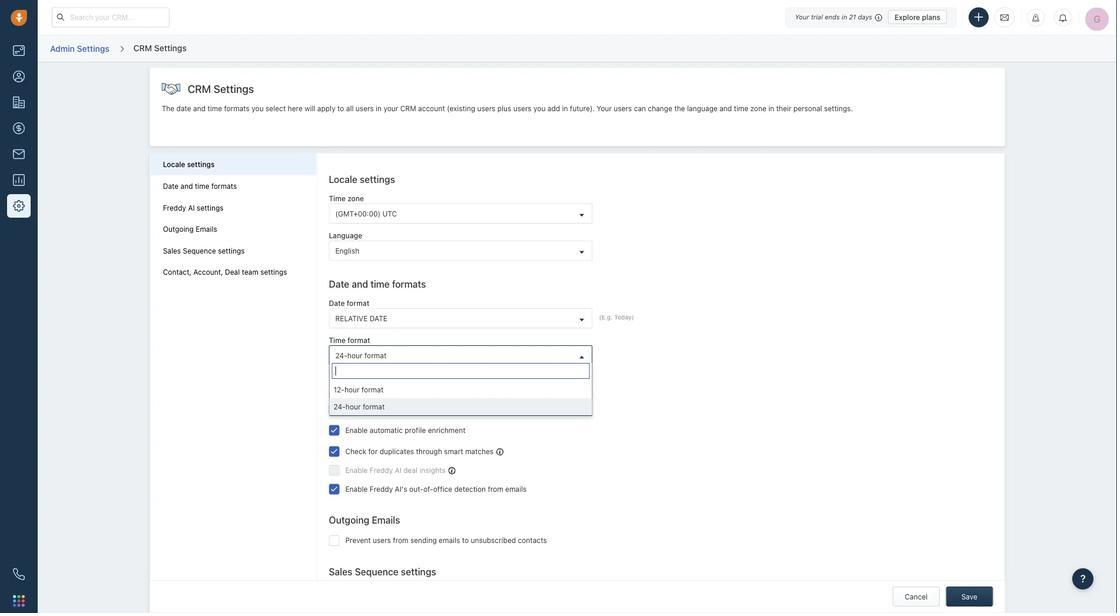 Task type: vqa. For each thing, say whether or not it's contained in the screenshot.
Forget
no



Task type: describe. For each thing, give the bounding box(es) containing it.
in left 21
[[842, 13, 848, 21]]

0 vertical spatial from
[[488, 486, 504, 494]]

plans
[[923, 13, 941, 21]]

time zone
[[329, 195, 364, 203]]

1 horizontal spatial crm
[[188, 83, 211, 95]]

0 horizontal spatial crm settings
[[134, 43, 187, 53]]

users right all
[[356, 105, 374, 113]]

e.g.
[[602, 314, 613, 321]]

enable freddy ai's out-of-office detection from emails
[[346, 486, 527, 494]]

english link
[[330, 242, 592, 260]]

2 horizontal spatial settings
[[214, 83, 254, 95]]

0 horizontal spatial freddy ai settings
[[163, 204, 224, 212]]

freddy ai's insights come from deals you've closed before: the number of calls made for those deals, emails sent and received, meetings scheduled, and the average age of those successful deals image
[[449, 468, 456, 475]]

language
[[688, 105, 718, 113]]

0 vertical spatial sales sequence settings
[[163, 247, 245, 255]]

0 horizontal spatial emails
[[439, 537, 460, 545]]

outgoing inside "link"
[[163, 225, 194, 234]]

time right date
[[208, 105, 222, 113]]

prevent users from sending emails to unsubscribed contacts
[[346, 537, 547, 545]]

time format
[[329, 337, 370, 345]]

contact,
[[163, 268, 192, 277]]

2 you from the left
[[534, 105, 546, 113]]

1 vertical spatial emails
[[372, 515, 400, 526]]

12-hour format
[[334, 386, 384, 394]]

1 horizontal spatial settings
[[154, 43, 187, 53]]

deal
[[225, 268, 240, 277]]

the
[[162, 105, 175, 113]]

phone image
[[13, 569, 25, 581]]

the date and time formats you select here will apply to all users in your crm account (existing users plus users you add in future). your users can change the language and time zone in their personal settings.
[[162, 105, 853, 113]]

format down relative date
[[348, 337, 370, 345]]

explore plans link
[[889, 10, 948, 24]]

24- inside 'option'
[[334, 403, 346, 411]]

24-hour format link
[[330, 346, 592, 365]]

1 vertical spatial date
[[329, 279, 350, 290]]

sales sequence settings link
[[163, 247, 304, 256]]

days
[[858, 13, 873, 21]]

all
[[346, 105, 354, 113]]

hour for 24-hour format link
[[348, 352, 363, 360]]

matches
[[465, 448, 494, 456]]

1 horizontal spatial freddy ai settings
[[329, 384, 409, 395]]

users right "plus"
[[514, 105, 532, 113]]

account,
[[194, 268, 223, 277]]

0 horizontal spatial crm
[[134, 43, 152, 53]]

relative date link
[[330, 309, 592, 328]]

1 horizontal spatial to
[[462, 537, 469, 545]]

personal
[[794, 105, 823, 113]]

contacts
[[518, 537, 547, 545]]

hour inside 'option'
[[346, 403, 361, 411]]

duplicates
[[380, 448, 414, 456]]

format inside 24-hour format 'option'
[[363, 403, 385, 411]]

1 horizontal spatial sales sequence settings
[[329, 567, 437, 578]]

1 vertical spatial sales
[[329, 567, 353, 578]]

smart
[[444, 448, 463, 456]]

1 vertical spatial zone
[[348, 195, 364, 203]]

your trial ends in 21 days
[[796, 13, 873, 21]]

emails inside "link"
[[196, 225, 217, 234]]

here
[[288, 105, 303, 113]]

24-hour format inside 24-hour format 'option'
[[334, 403, 385, 411]]

will
[[305, 105, 316, 113]]

1 vertical spatial formats
[[211, 182, 237, 190]]

time right language
[[734, 105, 749, 113]]

settings inside "link"
[[261, 268, 287, 277]]

select
[[266, 105, 286, 113]]

enable for enable automatic profile enrichment
[[346, 427, 368, 435]]

(gmt+00:00) utc
[[336, 210, 397, 218]]

0 vertical spatial ai
[[188, 204, 195, 212]]

enable intelligent scoring
[[346, 405, 429, 414]]

locale settings link
[[163, 160, 304, 170]]

office
[[434, 486, 453, 494]]

apply
[[318, 105, 336, 113]]

( e.g. today )
[[600, 314, 635, 321]]

date and time formats link
[[163, 182, 304, 191]]

enable freddy ai deal insights
[[346, 467, 446, 475]]

21
[[850, 13, 857, 21]]

plus
[[498, 105, 512, 113]]

unsubscribed
[[471, 537, 516, 545]]

users left can
[[614, 105, 632, 113]]

explore
[[895, 13, 921, 21]]

24-hour format option
[[330, 399, 592, 416]]

enable automatic profile enrichment
[[346, 427, 466, 435]]

phone element
[[7, 563, 31, 587]]

add
[[548, 105, 560, 113]]

0 horizontal spatial your
[[597, 105, 612, 113]]

settings down 'date and time formats' link
[[197, 204, 224, 212]]

freshworks switcher image
[[13, 596, 25, 608]]

through
[[416, 448, 442, 456]]

settings up 'date and time formats' link
[[187, 161, 215, 169]]

automatic
[[370, 427, 403, 435]]

admin settings link
[[49, 39, 110, 58]]

freddy ai settings link
[[163, 203, 304, 213]]

settings.
[[825, 105, 853, 113]]

ends
[[825, 13, 840, 21]]

can
[[634, 105, 646, 113]]

today
[[615, 314, 632, 321]]

the
[[675, 105, 686, 113]]

and up the "date format" on the left of the page
[[352, 279, 368, 290]]

enable for enable freddy ai deal insights
[[346, 467, 368, 475]]

cancel button
[[893, 587, 940, 608]]

hour for list box containing 12-hour format
[[345, 386, 360, 394]]

prevent
[[346, 537, 371, 545]]

future).
[[570, 105, 595, 113]]

what's new image
[[1032, 14, 1041, 22]]

0 vertical spatial 24-
[[336, 352, 348, 360]]

time down locale settings link
[[195, 182, 209, 190]]

12-hour format option
[[330, 382, 592, 399]]

0 vertical spatial zone
[[751, 105, 767, 113]]

format up relative date
[[347, 299, 370, 308]]

admin
[[50, 43, 75, 53]]

account
[[418, 105, 445, 113]]

)
[[632, 314, 635, 321]]

date format
[[329, 299, 370, 308]]

of-
[[424, 486, 434, 494]]

0 horizontal spatial settings
[[77, 43, 109, 53]]

language
[[329, 232, 363, 240]]

check
[[346, 448, 367, 456]]

in left your
[[376, 105, 382, 113]]



Task type: locate. For each thing, give the bounding box(es) containing it.
2 vertical spatial ai
[[395, 467, 402, 475]]

format inside 12-hour format "option"
[[362, 386, 384, 394]]

24- down 12- on the bottom left of page
[[334, 403, 346, 411]]

1 vertical spatial 24-hour format
[[334, 403, 385, 411]]

relative date
[[336, 315, 388, 323]]

sequence down prevent
[[355, 567, 399, 578]]

admin settings
[[50, 43, 109, 53]]

1 vertical spatial to
[[462, 537, 469, 545]]

settings down sending at the left bottom of the page
[[401, 567, 437, 578]]

1 vertical spatial sales sequence settings
[[329, 567, 437, 578]]

hour inside "option"
[[345, 386, 360, 394]]

outgoing
[[163, 225, 194, 234], [329, 515, 370, 526]]

freddy ai settings
[[163, 204, 224, 212], [329, 384, 409, 395]]

2 enable from the top
[[346, 427, 368, 435]]

you
[[252, 105, 264, 113], [534, 105, 546, 113]]

and right date
[[193, 105, 206, 113]]

date and time formats inside 'date and time formats' link
[[163, 182, 237, 190]]

from left sending at the left bottom of the page
[[393, 537, 409, 545]]

settings
[[154, 43, 187, 53], [77, 43, 109, 53], [214, 83, 254, 95]]

hour down 12-hour format
[[346, 403, 361, 411]]

0 horizontal spatial emails
[[196, 225, 217, 234]]

(gmt+00:00) utc link
[[330, 204, 592, 223]]

0 vertical spatial date
[[163, 182, 179, 190]]

change
[[648, 105, 673, 113]]

crm
[[134, 43, 152, 53], [188, 83, 211, 95], [401, 105, 416, 113]]

settings down outgoing emails "link"
[[218, 247, 245, 255]]

1 horizontal spatial sequence
[[355, 567, 399, 578]]

and right language
[[720, 105, 732, 113]]

enable for enable freddy ai's out-of-office detection from emails
[[346, 486, 368, 494]]

Search your CRM... text field
[[52, 7, 170, 27]]

crm settings up date
[[188, 83, 254, 95]]

their
[[777, 105, 792, 113]]

settings up (gmt+00:00) utc
[[360, 174, 395, 185]]

formats
[[224, 105, 250, 113], [211, 182, 237, 190], [392, 279, 426, 290]]

1 vertical spatial outgoing emails
[[329, 515, 400, 526]]

your
[[796, 13, 810, 21], [597, 105, 612, 113]]

1 horizontal spatial emails
[[506, 486, 527, 494]]

1 enable from the top
[[346, 405, 368, 414]]

(gmt+00:00)
[[336, 210, 381, 218]]

sending
[[411, 537, 437, 545]]

0 horizontal spatial locale settings
[[163, 161, 215, 169]]

(
[[600, 314, 602, 321]]

freddy ai settings up intelligent
[[329, 384, 409, 395]]

0 vertical spatial outgoing
[[163, 225, 194, 234]]

cancel
[[905, 593, 928, 602]]

1 vertical spatial 24-
[[334, 403, 346, 411]]

date and time formats
[[163, 182, 237, 190], [329, 279, 426, 290]]

to left all
[[338, 105, 344, 113]]

2 horizontal spatial ai
[[395, 467, 402, 475]]

format
[[347, 299, 370, 308], [348, 337, 370, 345], [365, 352, 387, 360], [362, 386, 384, 394], [363, 403, 385, 411]]

team
[[242, 268, 259, 277]]

crm up date
[[188, 83, 211, 95]]

time up "date"
[[371, 279, 390, 290]]

ai left deal at the left bottom of the page
[[395, 467, 402, 475]]

outgoing emails link
[[163, 225, 304, 234]]

check for duplicates through smart matches
[[346, 448, 494, 456]]

emails right the 'detection'
[[506, 486, 527, 494]]

date
[[177, 105, 191, 113]]

0 horizontal spatial outgoing emails
[[163, 225, 217, 234]]

time down relative
[[329, 337, 346, 345]]

24-hour format down 12-hour format
[[334, 403, 385, 411]]

save
[[962, 593, 978, 602]]

ai right 12- on the bottom left of page
[[362, 384, 371, 395]]

format down 12-hour format
[[363, 403, 385, 411]]

enable for enable intelligent scoring
[[346, 405, 368, 414]]

24-
[[336, 352, 348, 360], [334, 403, 346, 411]]

your left 'trial'
[[796, 13, 810, 21]]

crm settings
[[134, 43, 187, 53], [188, 83, 254, 95]]

date
[[163, 182, 179, 190], [329, 279, 350, 290], [329, 299, 345, 308]]

date and time formats down locale settings link
[[163, 182, 237, 190]]

1 vertical spatial emails
[[439, 537, 460, 545]]

ai down 'date and time formats' link
[[188, 204, 195, 212]]

users left "plus"
[[478, 105, 496, 113]]

and down locale settings link
[[181, 182, 193, 190]]

deal
[[404, 467, 418, 475]]

sales sequence settings down prevent
[[329, 567, 437, 578]]

users right prevent
[[373, 537, 391, 545]]

in right add
[[562, 105, 568, 113]]

english
[[336, 247, 360, 255]]

send email image
[[1001, 13, 1009, 22]]

1 horizontal spatial sales
[[329, 567, 353, 578]]

0 vertical spatial crm settings
[[134, 43, 187, 53]]

you left select
[[252, 105, 264, 113]]

2 vertical spatial hour
[[346, 403, 361, 411]]

0 horizontal spatial date and time formats
[[163, 182, 237, 190]]

0 horizontal spatial outgoing
[[163, 225, 194, 234]]

0 vertical spatial formats
[[224, 105, 250, 113]]

1 vertical spatial date and time formats
[[329, 279, 426, 290]]

explore plans
[[895, 13, 941, 21]]

insights
[[420, 467, 446, 475]]

date
[[370, 315, 388, 323]]

locale
[[163, 161, 185, 169], [329, 174, 358, 185]]

0 horizontal spatial sequence
[[183, 247, 216, 255]]

0 vertical spatial sequence
[[183, 247, 216, 255]]

1 vertical spatial hour
[[345, 386, 360, 394]]

1 horizontal spatial locale
[[329, 174, 358, 185]]

scoring
[[405, 405, 429, 414]]

sales sequence settings
[[163, 247, 245, 255], [329, 567, 437, 578]]

0 horizontal spatial sales sequence settings
[[163, 247, 245, 255]]

24-hour format inside 24-hour format link
[[336, 352, 387, 360]]

0 vertical spatial emails
[[506, 486, 527, 494]]

list box containing 12-hour format
[[330, 382, 592, 416]]

settings right team
[[261, 268, 287, 277]]

sales inside sales sequence settings link
[[163, 247, 181, 255]]

1 horizontal spatial outgoing emails
[[329, 515, 400, 526]]

your
[[384, 105, 399, 113]]

24-hour format down time format
[[336, 352, 387, 360]]

sales down prevent
[[329, 567, 353, 578]]

contact, account, deal team settings
[[163, 268, 287, 277]]

intelligent
[[370, 405, 403, 414]]

sales up "contact,"
[[163, 247, 181, 255]]

12-
[[334, 386, 345, 394]]

outgoing emails
[[163, 225, 217, 234], [329, 515, 400, 526]]

detection
[[455, 486, 486, 494]]

zone up (gmt+00:00) on the left of the page
[[348, 195, 364, 203]]

0 vertical spatial your
[[796, 13, 810, 21]]

enable
[[346, 405, 368, 414], [346, 427, 368, 435], [346, 467, 368, 475], [346, 486, 368, 494]]

24- down time format
[[336, 352, 348, 360]]

from right the 'detection'
[[488, 486, 504, 494]]

emails right sending at the left bottom of the page
[[439, 537, 460, 545]]

3 enable from the top
[[346, 467, 368, 475]]

1 vertical spatial locale
[[329, 174, 358, 185]]

0 horizontal spatial locale
[[163, 161, 185, 169]]

4 enable from the top
[[346, 486, 368, 494]]

0 vertical spatial freddy ai settings
[[163, 204, 224, 212]]

format inside 24-hour format link
[[365, 352, 387, 360]]

outgoing emails up "contact,"
[[163, 225, 217, 234]]

0 vertical spatial emails
[[196, 225, 217, 234]]

0 vertical spatial locale
[[163, 161, 185, 169]]

(existing
[[447, 105, 476, 113]]

1 vertical spatial freddy ai settings
[[329, 384, 409, 395]]

0 horizontal spatial you
[[252, 105, 264, 113]]

0 vertical spatial sales
[[163, 247, 181, 255]]

out-
[[410, 486, 424, 494]]

emails down "freddy ai settings" link
[[196, 225, 217, 234]]

list box
[[330, 382, 592, 416]]

in left their
[[769, 105, 775, 113]]

trial
[[812, 13, 823, 21]]

format down time format
[[365, 352, 387, 360]]

you left add
[[534, 105, 546, 113]]

hour up enable intelligent scoring in the left of the page
[[345, 386, 360, 394]]

sequence up account,
[[183, 247, 216, 255]]

0 vertical spatial 24-hour format
[[336, 352, 387, 360]]

1 horizontal spatial emails
[[372, 515, 400, 526]]

1 horizontal spatial you
[[534, 105, 546, 113]]

freddy
[[163, 204, 186, 212], [329, 384, 360, 395], [370, 467, 393, 475], [370, 486, 393, 494]]

to
[[338, 105, 344, 113], [462, 537, 469, 545]]

locale down the
[[163, 161, 185, 169]]

1 vertical spatial sequence
[[355, 567, 399, 578]]

2 vertical spatial formats
[[392, 279, 426, 290]]

zone
[[751, 105, 767, 113], [348, 195, 364, 203]]

hour down time format
[[348, 352, 363, 360]]

locale settings up 'date and time formats' link
[[163, 161, 215, 169]]

sales sequence settings up account,
[[163, 247, 245, 255]]

crm down search your crm... "text field"
[[134, 43, 152, 53]]

in
[[842, 13, 848, 21], [376, 105, 382, 113], [562, 105, 568, 113], [769, 105, 775, 113]]

date and time formats up the "date format" on the left of the page
[[329, 279, 426, 290]]

contact, account, deal team settings link
[[163, 268, 304, 277]]

1 horizontal spatial outgoing
[[329, 515, 370, 526]]

1 horizontal spatial ai
[[362, 384, 371, 395]]

save button
[[947, 587, 994, 608]]

relative
[[336, 315, 368, 323]]

to left unsubscribed
[[462, 537, 469, 545]]

2 time from the top
[[329, 337, 346, 345]]

crm right your
[[401, 105, 416, 113]]

format up intelligent
[[362, 386, 384, 394]]

1 horizontal spatial zone
[[751, 105, 767, 113]]

0 vertical spatial outgoing emails
[[163, 225, 217, 234]]

outgoing up "contact,"
[[163, 225, 194, 234]]

freddy ai finds duplicates by misspellings and extra spaces image
[[497, 449, 504, 456]]

time for time format
[[329, 337, 346, 345]]

0 vertical spatial date and time formats
[[163, 182, 237, 190]]

1 vertical spatial outgoing
[[329, 515, 370, 526]]

0 vertical spatial locale settings
[[163, 161, 215, 169]]

1 horizontal spatial date and time formats
[[329, 279, 426, 290]]

0 vertical spatial hour
[[348, 352, 363, 360]]

1 time from the top
[[329, 195, 346, 203]]

users
[[356, 105, 374, 113], [478, 105, 496, 113], [514, 105, 532, 113], [614, 105, 632, 113], [373, 537, 391, 545]]

for
[[369, 448, 378, 456]]

from
[[488, 486, 504, 494], [393, 537, 409, 545]]

emails down the ai's
[[372, 515, 400, 526]]

0 horizontal spatial to
[[338, 105, 344, 113]]

outgoing emails up prevent
[[329, 515, 400, 526]]

emails
[[196, 225, 217, 234], [372, 515, 400, 526]]

0 vertical spatial crm
[[134, 43, 152, 53]]

locale settings
[[163, 161, 215, 169], [329, 174, 395, 185]]

enrichment
[[428, 427, 466, 435]]

1 horizontal spatial your
[[796, 13, 810, 21]]

1 vertical spatial your
[[597, 105, 612, 113]]

1 vertical spatial from
[[393, 537, 409, 545]]

1 vertical spatial ai
[[362, 384, 371, 395]]

2 vertical spatial date
[[329, 299, 345, 308]]

0 vertical spatial to
[[338, 105, 344, 113]]

0 horizontal spatial zone
[[348, 195, 364, 203]]

0 horizontal spatial from
[[393, 537, 409, 545]]

settings
[[187, 161, 215, 169], [360, 174, 395, 185], [197, 204, 224, 212], [218, 247, 245, 255], [261, 268, 287, 277], [373, 384, 409, 395], [401, 567, 437, 578]]

settings up enable intelligent scoring in the left of the page
[[373, 384, 409, 395]]

your right future).
[[597, 105, 612, 113]]

1 vertical spatial time
[[329, 337, 346, 345]]

0 horizontal spatial sales
[[163, 247, 181, 255]]

1 horizontal spatial crm settings
[[188, 83, 254, 95]]

time up (gmt+00:00) on the left of the page
[[329, 195, 346, 203]]

0 horizontal spatial ai
[[188, 204, 195, 212]]

outgoing emails inside outgoing emails "link"
[[163, 225, 217, 234]]

zone left their
[[751, 105, 767, 113]]

1 you from the left
[[252, 105, 264, 113]]

1 horizontal spatial locale settings
[[329, 174, 395, 185]]

1 vertical spatial crm settings
[[188, 83, 254, 95]]

1 vertical spatial crm
[[188, 83, 211, 95]]

None text field
[[332, 364, 590, 379]]

locale up the time zone
[[329, 174, 358, 185]]

outgoing up prevent
[[329, 515, 370, 526]]

time for time zone
[[329, 195, 346, 203]]

emails
[[506, 486, 527, 494], [439, 537, 460, 545]]

freddy ai settings down 'date and time formats' link
[[163, 204, 224, 212]]

utc
[[383, 210, 397, 218]]

ai's
[[395, 486, 408, 494]]

0 vertical spatial time
[[329, 195, 346, 203]]

locale settings up the time zone
[[329, 174, 395, 185]]

1 vertical spatial locale settings
[[329, 174, 395, 185]]

2 horizontal spatial crm
[[401, 105, 416, 113]]

2 vertical spatial crm
[[401, 105, 416, 113]]

1 horizontal spatial from
[[488, 486, 504, 494]]

crm settings down search your crm... "text field"
[[134, 43, 187, 53]]

profile
[[405, 427, 426, 435]]



